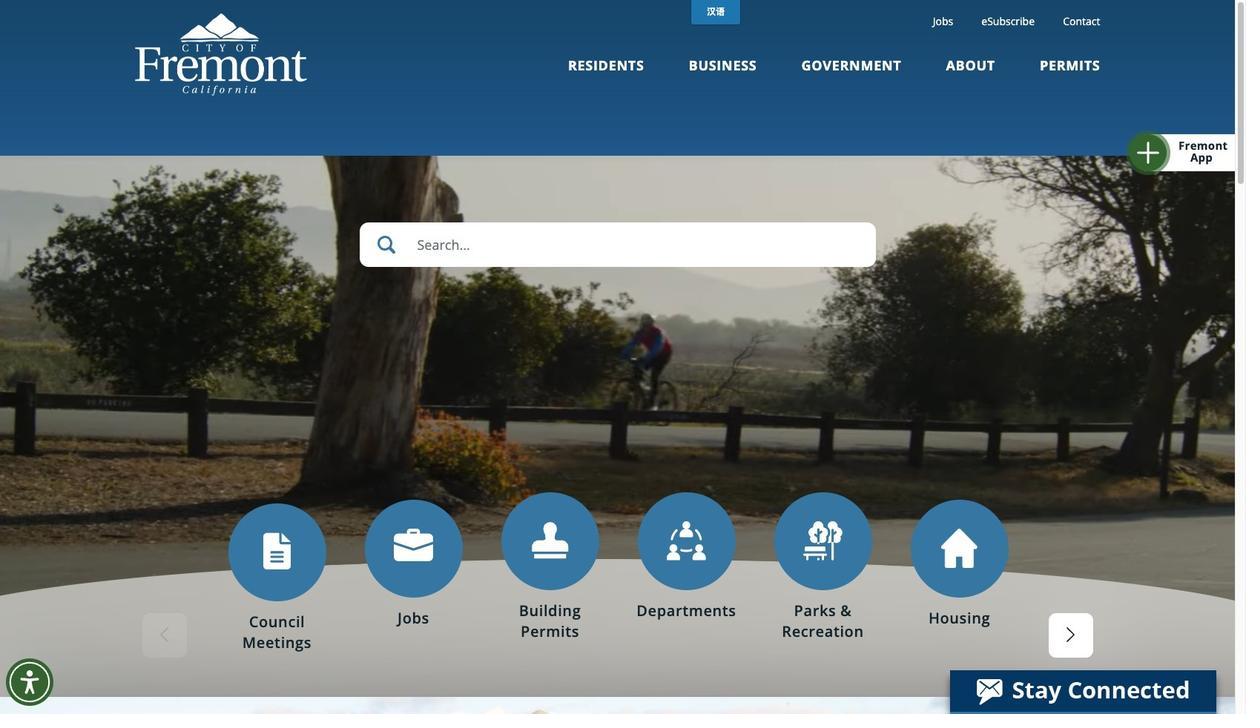 Task type: describe. For each thing, give the bounding box(es) containing it.
stay connected image
[[950, 671, 1215, 712]]

stamp approval image
[[530, 521, 570, 561]]

cta 2 employmentcenter image
[[394, 529, 433, 562]]



Task type: vqa. For each thing, say whether or not it's contained in the screenshot.
Historic Districts
no



Task type: locate. For each thing, give the bounding box(es) containing it.
file lines image
[[257, 533, 297, 572]]

Search text field
[[359, 223, 876, 267]]

cta 5 departments image
[[667, 521, 706, 561]]

cta 6 departments image
[[803, 521, 843, 561]]

house image
[[941, 529, 978, 568]]



